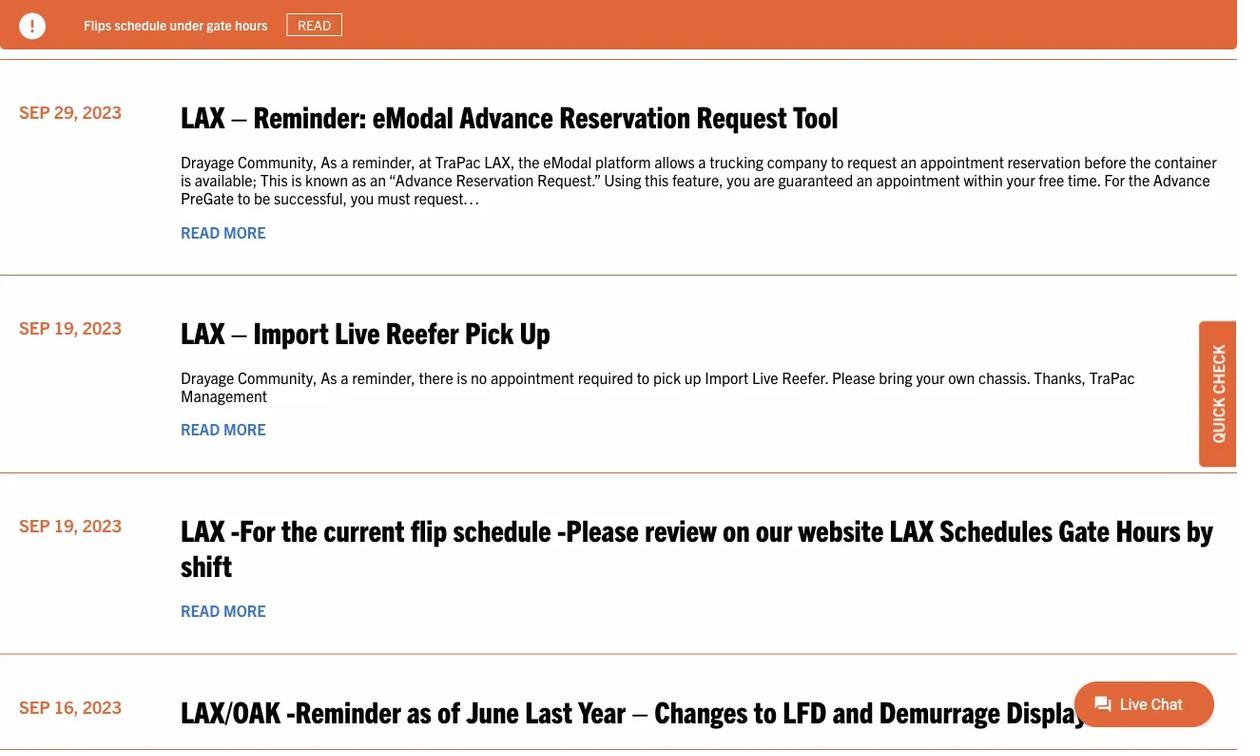 Task type: describe. For each thing, give the bounding box(es) containing it.
drayage community, as a reminder, there is no appointment required to pick up import live reefer. please bring your own chassis. thanks, trapac management
[[181, 368, 1135, 406]]

read more inside the lax – import live reefer pick up article
[[181, 420, 266, 439]]

for inside 'drayage community, as a reminder, at trapac lax, the emodal platform allows a trucking company to request an appointment reservation before the container is available; this is known as an "advance reservation request." using this feature, you are guaranteed an appointment within your free time. for the advance pregate to be successful, you must request…'
[[1104, 171, 1125, 190]]

flips schedule under gate hours
[[84, 16, 268, 33]]

- for current
[[231, 511, 240, 548]]

pregate
[[181, 189, 234, 208]]

time.
[[1068, 171, 1101, 190]]

lax – import live reefer pick up
[[181, 313, 551, 351]]

pick
[[653, 368, 681, 387]]

1 horizontal spatial you
[[727, 171, 750, 190]]

sep for lax -for the current flip schedule -please review on our website lax schedules gate hours by shift
[[19, 515, 50, 536]]

drayage for lax – reminder: emodal advance reservation request tool
[[181, 152, 234, 171]]

- for of
[[286, 692, 295, 729]]

reefer
[[386, 313, 459, 351]]

lax for lax – import live reefer pick up
[[181, 313, 225, 351]]

read right hours
[[298, 16, 331, 33]]

2 horizontal spatial -
[[557, 511, 566, 548]]

trucking
[[710, 152, 764, 171]]

bring
[[879, 368, 913, 387]]

of
[[438, 692, 460, 729]]

current
[[324, 511, 405, 548]]

read more inside read more article
[[181, 7, 266, 26]]

trapac inside drayage community, as a reminder, there is no appointment required to pick up import live reefer. please bring your own chassis. thanks, trapac management
[[1090, 368, 1135, 387]]

lax/oak -reminder as of june last year –  changes to lfd and demurrage displays
[[181, 692, 1099, 729]]

container
[[1155, 152, 1217, 171]]

lax – import live reefer pick up article
[[0, 295, 1237, 474]]

request
[[847, 152, 897, 171]]

lax -for the current flip schedule -please review on our website lax schedules gate hours by shift
[[181, 511, 1213, 584]]

chassis.
[[979, 368, 1031, 387]]

required
[[578, 368, 633, 387]]

before
[[1085, 152, 1127, 171]]

lax for lax – reminder: emodal advance reservation request tool
[[181, 98, 225, 135]]

to left request
[[831, 152, 844, 171]]

read more link inside lax -for the current flip schedule -please review on our website lax schedules gate hours by shift article
[[181, 601, 266, 620]]

"advance
[[389, 171, 453, 190]]

last
[[525, 692, 572, 729]]

sep for lax – import live reefer pick up
[[19, 317, 50, 339]]

known
[[305, 171, 348, 190]]

quick check
[[1209, 345, 1228, 444]]

company
[[767, 152, 828, 171]]

check
[[1209, 345, 1228, 394]]

please inside lax -for the current flip schedule -please review on our website lax schedules gate hours by shift
[[566, 511, 639, 548]]

demurrage
[[880, 692, 1001, 729]]

2 horizontal spatial an
[[901, 152, 917, 171]]

schedules
[[940, 511, 1053, 548]]

lax/oak -reminder as of june last year –  changes to lfd and demurrage displays article
[[0, 674, 1237, 750]]

guaranteed
[[778, 171, 853, 190]]

read link
[[287, 13, 342, 36]]

your inside drayage community, as a reminder, there is no appointment required to pick up import live reefer. please bring your own chassis. thanks, trapac management
[[916, 368, 945, 387]]

more for read more link in the the lax – import live reefer pick up article
[[223, 420, 266, 439]]

and
[[833, 692, 874, 729]]

solid image
[[19, 13, 46, 39]]

up
[[685, 368, 702, 387]]

changes
[[655, 692, 748, 729]]

platform
[[595, 152, 651, 171]]

as inside 'drayage community, as a reminder, at trapac lax, the emodal platform allows a trucking company to request an appointment reservation before the container is available; this is known as an "advance reservation request." using this feature, you are guaranteed an appointment within your free time. for the advance pregate to be successful, you must request…'
[[352, 171, 366, 190]]

sep 19, 2023 for lax – import live reefer pick up
[[19, 317, 122, 339]]

quick
[[1209, 398, 1228, 444]]

0 horizontal spatial schedule
[[114, 16, 167, 33]]

read more link inside lax – reminder: emodal advance reservation request tool article
[[181, 222, 266, 241]]

2023 for lax -for the current flip schedule -please review on our website lax schedules gate hours by shift
[[82, 515, 122, 536]]

gate
[[1059, 511, 1110, 548]]

feature,
[[672, 171, 724, 190]]

read more article
[[0, 0, 1237, 60]]

read more inside lax – reminder: emodal advance reservation request tool article
[[181, 222, 266, 241]]

community, for reminder:
[[238, 152, 317, 171]]

allows
[[655, 152, 695, 171]]

2023 for lax – reminder: emodal advance reservation request tool
[[82, 101, 122, 123]]

tool
[[793, 98, 838, 135]]

emodal inside 'drayage community, as a reminder, at trapac lax, the emodal platform allows a trucking company to request an appointment reservation before the container is available; this is known as an "advance reservation request." using this feature, you are guaranteed an appointment within your free time. for the advance pregate to be successful, you must request…'
[[543, 152, 592, 171]]

using
[[604, 171, 641, 190]]

website
[[799, 511, 884, 548]]

review
[[645, 511, 717, 548]]

appointment left the reservation
[[920, 152, 1004, 171]]

reservation
[[1008, 152, 1081, 171]]

lax,
[[484, 152, 515, 171]]

0 vertical spatial advance
[[460, 98, 553, 135]]

a for lax – import live reefer pick up
[[341, 368, 349, 387]]

lax -for the current flip schedule -please review on our website lax schedules gate hours by shift article
[[0, 493, 1237, 655]]

year
[[578, 692, 626, 729]]

reefer.
[[782, 368, 829, 387]]

flip
[[411, 511, 447, 548]]

drayage for lax – import live reefer pick up
[[181, 368, 234, 387]]

are
[[754, 171, 775, 190]]

under
[[170, 16, 204, 33]]

19, for lax – import live reefer pick up
[[54, 317, 79, 339]]

2 vertical spatial –
[[632, 692, 649, 729]]

gate
[[207, 16, 232, 33]]

advance inside 'drayage community, as a reminder, at trapac lax, the emodal platform allows a trucking company to request an appointment reservation before the container is available; this is known as an "advance reservation request." using this feature, you are guaranteed an appointment within your free time. for the advance pregate to be successful, you must request…'
[[1154, 171, 1211, 190]]

quick check link
[[1199, 321, 1237, 467]]

drayage community, as a reminder, at trapac lax, the emodal platform allows a trucking company to request an appointment reservation before the container is available; this is known as an "advance reservation request." using this feature, you are guaranteed an appointment within your free time. for the advance pregate to be successful, you must request…
[[181, 152, 1217, 208]]

0 horizontal spatial live
[[335, 313, 380, 351]]

more for read more link in the article
[[223, 7, 266, 26]]



Task type: locate. For each thing, give the bounding box(es) containing it.
read more inside lax -for the current flip schedule -please review on our website lax schedules gate hours by shift article
[[181, 601, 266, 620]]

19,
[[54, 317, 79, 339], [54, 515, 79, 536]]

1 read more from the top
[[181, 7, 266, 26]]

1 horizontal spatial your
[[1007, 171, 1035, 190]]

1 community, from the top
[[238, 152, 317, 171]]

1 vertical spatial advance
[[1154, 171, 1211, 190]]

flips
[[84, 16, 111, 33]]

1 as from the top
[[321, 152, 337, 171]]

for right the shift
[[240, 511, 276, 548]]

1 horizontal spatial schedule
[[453, 511, 551, 548]]

as inside lax/oak -reminder as of june last year –  changes to lfd and demurrage displays article
[[407, 692, 432, 729]]

live left reefer.
[[752, 368, 779, 387]]

1 vertical spatial community,
[[238, 368, 317, 387]]

4 read more link from the top
[[181, 601, 266, 620]]

as right known
[[352, 171, 366, 190]]

displays
[[1007, 692, 1099, 729]]

at
[[419, 152, 432, 171]]

read more down the shift
[[181, 601, 266, 620]]

advance up the lax,
[[460, 98, 553, 135]]

more right under
[[223, 7, 266, 26]]

the inside lax -for the current flip schedule -please review on our website lax schedules gate hours by shift
[[281, 511, 318, 548]]

read more link down pregate
[[181, 222, 266, 241]]

0 vertical spatial import
[[253, 313, 329, 351]]

as left of
[[407, 692, 432, 729]]

0 vertical spatial please
[[832, 368, 876, 387]]

3 more from the top
[[223, 420, 266, 439]]

0 horizontal spatial -
[[231, 511, 240, 548]]

29,
[[54, 101, 79, 123]]

shift
[[181, 546, 232, 584]]

there
[[419, 368, 453, 387]]

you left must
[[351, 189, 374, 208]]

sep 19, 2023 for lax -for the current flip schedule -please review on our website lax schedules gate hours by shift
[[19, 515, 122, 536]]

– for import
[[231, 313, 247, 351]]

2 read more from the top
[[181, 222, 266, 241]]

sep 16, 2023
[[19, 696, 122, 718]]

more
[[223, 7, 266, 26], [223, 222, 266, 241], [223, 420, 266, 439], [223, 601, 266, 620]]

0 vertical spatial –
[[231, 98, 247, 135]]

read down management
[[181, 420, 220, 439]]

1 vertical spatial please
[[566, 511, 639, 548]]

2 2023 from the top
[[82, 317, 122, 339]]

community, for import
[[238, 368, 317, 387]]

to inside drayage community, as a reminder, there is no appointment required to pick up import live reefer. please bring your own chassis. thanks, trapac management
[[637, 368, 650, 387]]

appointment inside drayage community, as a reminder, there is no appointment required to pick up import live reefer. please bring your own chassis. thanks, trapac management
[[491, 368, 575, 387]]

live left the reefer
[[335, 313, 380, 351]]

as down lax – import live reefer pick up
[[321, 368, 337, 387]]

0 vertical spatial emodal
[[373, 98, 454, 135]]

please left bring
[[832, 368, 876, 387]]

no
[[471, 368, 487, 387]]

1 vertical spatial your
[[916, 368, 945, 387]]

trapac right thanks,
[[1090, 368, 1135, 387]]

is left available;
[[181, 171, 191, 190]]

3 2023 from the top
[[82, 515, 122, 536]]

sep for lax – reminder: emodal advance reservation request tool
[[19, 101, 50, 123]]

more down the shift
[[223, 601, 266, 620]]

reservation down "lax – reminder: emodal advance reservation request tool"
[[456, 171, 534, 190]]

2023 inside lax/oak -reminder as of june last year –  changes to lfd and demurrage displays article
[[82, 696, 122, 718]]

on
[[723, 511, 750, 548]]

a right allows on the top
[[698, 152, 706, 171]]

1 more from the top
[[223, 7, 266, 26]]

1 sep 19, 2023 from the top
[[19, 317, 122, 339]]

sep inside lax – reminder: emodal advance reservation request tool article
[[19, 101, 50, 123]]

1 horizontal spatial an
[[857, 171, 873, 190]]

hours
[[1116, 511, 1181, 548]]

please left "review"
[[566, 511, 639, 548]]

our
[[756, 511, 793, 548]]

sep inside lax/oak -reminder as of june last year –  changes to lfd and demurrage displays article
[[19, 696, 50, 718]]

– inside article
[[231, 98, 247, 135]]

read for read more link in the lax – reminder: emodal advance reservation request tool article
[[181, 222, 220, 241]]

0 horizontal spatial trapac
[[435, 152, 481, 171]]

read down pregate
[[181, 222, 220, 241]]

your left free
[[1007, 171, 1035, 190]]

2 sep 19, 2023 from the top
[[19, 515, 122, 536]]

reservation inside 'drayage community, as a reminder, at trapac lax, the emodal platform allows a trucking company to request an appointment reservation before the container is available; this is known as an "advance reservation request." using this feature, you are guaranteed an appointment within your free time. for the advance pregate to be successful, you must request…'
[[456, 171, 534, 190]]

as
[[321, 152, 337, 171], [321, 368, 337, 387]]

sep 19, 2023 inside the lax – import live reefer pick up article
[[19, 317, 122, 339]]

1 horizontal spatial is
[[291, 171, 302, 190]]

read inside the lax – import live reefer pick up article
[[181, 420, 220, 439]]

lax inside article
[[181, 313, 225, 351]]

2023 inside lax -for the current flip schedule -please review on our website lax schedules gate hours by shift article
[[82, 515, 122, 536]]

a up the successful,
[[341, 152, 349, 171]]

schedule inside lax -for the current flip schedule -please review on our website lax schedules gate hours by shift
[[453, 511, 551, 548]]

read more link inside article
[[181, 7, 266, 26]]

read for read more link in the article
[[181, 7, 220, 26]]

please
[[832, 368, 876, 387], [566, 511, 639, 548]]

as
[[352, 171, 366, 190], [407, 692, 432, 729]]

import
[[253, 313, 329, 351], [705, 368, 749, 387]]

sep 19, 2023 inside lax -for the current flip schedule -please review on our website lax schedules gate hours by shift article
[[19, 515, 122, 536]]

to inside lax/oak -reminder as of june last year –  changes to lfd and demurrage displays article
[[754, 692, 777, 729]]

more down management
[[223, 420, 266, 439]]

2 community, from the top
[[238, 368, 317, 387]]

more for read more link in the lax – reminder: emodal advance reservation request tool article
[[223, 222, 266, 241]]

is inside drayage community, as a reminder, there is no appointment required to pick up import live reefer. please bring your own chassis. thanks, trapac management
[[457, 368, 467, 387]]

lax/oak
[[181, 692, 280, 729]]

read more link down the shift
[[181, 601, 266, 620]]

more inside the lax – import live reefer pick up article
[[223, 420, 266, 439]]

advance
[[460, 98, 553, 135], [1154, 171, 1211, 190]]

import right up
[[705, 368, 749, 387]]

1 horizontal spatial for
[[1104, 171, 1125, 190]]

1 horizontal spatial -
[[286, 692, 295, 729]]

an right guaranteed
[[857, 171, 873, 190]]

this
[[260, 171, 288, 190]]

to left be
[[238, 189, 251, 208]]

lax – reminder: emodal advance reservation request tool
[[181, 98, 838, 135]]

own
[[948, 368, 975, 387]]

read more link down management
[[181, 420, 266, 439]]

more inside article
[[223, 7, 266, 26]]

reminder, inside drayage community, as a reminder, there is no appointment required to pick up import live reefer. please bring your own chassis. thanks, trapac management
[[352, 368, 415, 387]]

read more
[[181, 7, 266, 26], [181, 222, 266, 241], [181, 420, 266, 439], [181, 601, 266, 620]]

schedule
[[114, 16, 167, 33], [453, 511, 551, 548]]

emodal left platform at the top of the page
[[543, 152, 592, 171]]

0 horizontal spatial advance
[[460, 98, 553, 135]]

schedule right 'flips'
[[114, 16, 167, 33]]

drayage
[[181, 152, 234, 171], [181, 368, 234, 387]]

3 read more from the top
[[181, 420, 266, 439]]

pick
[[465, 313, 514, 351]]

0 horizontal spatial is
[[181, 171, 191, 190]]

reminder, up must
[[352, 152, 415, 171]]

reminder
[[295, 692, 401, 729]]

within
[[964, 171, 1003, 190]]

2 19, from the top
[[54, 515, 79, 536]]

1 horizontal spatial advance
[[1154, 171, 1211, 190]]

2 sep from the top
[[19, 317, 50, 339]]

as inside drayage community, as a reminder, there is no appointment required to pick up import live reefer. please bring your own chassis. thanks, trapac management
[[321, 368, 337, 387]]

management
[[181, 387, 267, 406]]

1 read more link from the top
[[181, 7, 266, 26]]

2023 for lax – import live reefer pick up
[[82, 317, 122, 339]]

trapac inside 'drayage community, as a reminder, at trapac lax, the emodal platform allows a trucking company to request an appointment reservation before the container is available; this is known as an "advance reservation request." using this feature, you are guaranteed an appointment within your free time. for the advance pregate to be successful, you must request…'
[[435, 152, 481, 171]]

reminder, inside 'drayage community, as a reminder, at trapac lax, the emodal platform allows a trucking company to request an appointment reservation before the container is available; this is known as an "advance reservation request." using this feature, you are guaranteed an appointment within your free time. for the advance pregate to be successful, you must request…'
[[352, 152, 415, 171]]

thanks,
[[1034, 368, 1086, 387]]

sep inside the lax – import live reefer pick up article
[[19, 317, 50, 339]]

community, inside drayage community, as a reminder, there is no appointment required to pick up import live reefer. please bring your own chassis. thanks, trapac management
[[238, 368, 317, 387]]

1 vertical spatial live
[[752, 368, 779, 387]]

1 vertical spatial emodal
[[543, 152, 592, 171]]

read for read more link inside lax -for the current flip schedule -please review on our website lax schedules gate hours by shift article
[[181, 601, 220, 620]]

0 vertical spatial reservation
[[559, 98, 691, 135]]

0 horizontal spatial import
[[253, 313, 329, 351]]

please inside drayage community, as a reminder, there is no appointment required to pick up import live reefer. please bring your own chassis. thanks, trapac management
[[832, 368, 876, 387]]

1 vertical spatial 19,
[[54, 515, 79, 536]]

4 2023 from the top
[[82, 696, 122, 718]]

you left are
[[727, 171, 750, 190]]

0 vertical spatial 19,
[[54, 317, 79, 339]]

a
[[341, 152, 349, 171], [698, 152, 706, 171], [341, 368, 349, 387]]

read more link left read link
[[181, 7, 266, 26]]

0 horizontal spatial please
[[566, 511, 639, 548]]

is
[[181, 171, 191, 190], [291, 171, 302, 190], [457, 368, 467, 387]]

1 vertical spatial as
[[407, 692, 432, 729]]

be
[[254, 189, 270, 208]]

lfd
[[783, 692, 827, 729]]

more inside lax -for the current flip schedule -please review on our website lax schedules gate hours by shift article
[[223, 601, 266, 620]]

0 horizontal spatial your
[[916, 368, 945, 387]]

1 vertical spatial reservation
[[456, 171, 534, 190]]

sep
[[19, 101, 50, 123], [19, 317, 50, 339], [19, 515, 50, 536], [19, 696, 50, 718]]

you
[[727, 171, 750, 190], [351, 189, 374, 208]]

appointment down up
[[491, 368, 575, 387]]

successful,
[[274, 189, 347, 208]]

as for import
[[321, 368, 337, 387]]

request
[[697, 98, 787, 135]]

this
[[645, 171, 669, 190]]

lax for lax -for the current flip schedule -please review on our website lax schedules gate hours by shift
[[181, 511, 225, 548]]

for
[[1104, 171, 1125, 190], [240, 511, 276, 548]]

0 vertical spatial as
[[321, 152, 337, 171]]

for inside lax -for the current flip schedule -please review on our website lax schedules gate hours by shift
[[240, 511, 276, 548]]

0 vertical spatial your
[[1007, 171, 1035, 190]]

read more down pregate
[[181, 222, 266, 241]]

read more down management
[[181, 420, 266, 439]]

reservation up platform at the top of the page
[[559, 98, 691, 135]]

1 sep from the top
[[19, 101, 50, 123]]

read down the shift
[[181, 601, 220, 620]]

– for reminder:
[[231, 98, 247, 135]]

lax inside lax – reminder: emodal advance reservation request tool article
[[181, 98, 225, 135]]

0 vertical spatial drayage
[[181, 152, 234, 171]]

2 drayage from the top
[[181, 368, 234, 387]]

live inside drayage community, as a reminder, there is no appointment required to pick up import live reefer. please bring your own chassis. thanks, trapac management
[[752, 368, 779, 387]]

0 vertical spatial schedule
[[114, 16, 167, 33]]

emodal
[[373, 98, 454, 135], [543, 152, 592, 171]]

a down lax – import live reefer pick up
[[341, 368, 349, 387]]

reservation
[[559, 98, 691, 135], [456, 171, 534, 190]]

june
[[466, 692, 519, 729]]

0 horizontal spatial as
[[352, 171, 366, 190]]

drayage inside 'drayage community, as a reminder, at trapac lax, the emodal platform allows a trucking company to request an appointment reservation before the container is available; this is known as an "advance reservation request." using this feature, you are guaranteed an appointment within your free time. for the advance pregate to be successful, you must request…'
[[181, 152, 234, 171]]

read inside lax – reminder: emodal advance reservation request tool article
[[181, 222, 220, 241]]

appointment
[[920, 152, 1004, 171], [877, 171, 960, 190], [491, 368, 575, 387]]

as up the successful,
[[321, 152, 337, 171]]

1 reminder, from the top
[[352, 152, 415, 171]]

is right this
[[291, 171, 302, 190]]

2023 inside the lax – import live reefer pick up article
[[82, 317, 122, 339]]

by
[[1187, 511, 1213, 548]]

4 sep from the top
[[19, 696, 50, 718]]

more inside lax – reminder: emodal advance reservation request tool article
[[223, 222, 266, 241]]

reminder:
[[253, 98, 367, 135]]

1 horizontal spatial emodal
[[543, 152, 592, 171]]

import up management
[[253, 313, 329, 351]]

request…
[[414, 189, 480, 208]]

read left hours
[[181, 7, 220, 26]]

19, inside the lax – import live reefer pick up article
[[54, 317, 79, 339]]

an left "advance
[[370, 171, 386, 190]]

0 vertical spatial sep 19, 2023
[[19, 317, 122, 339]]

to left the lfd
[[754, 692, 777, 729]]

1 vertical spatial for
[[240, 511, 276, 548]]

1 horizontal spatial as
[[407, 692, 432, 729]]

2 reminder, from the top
[[352, 368, 415, 387]]

more for read more link inside lax -for the current flip schedule -please review on our website lax schedules gate hours by shift article
[[223, 601, 266, 620]]

– right 'year'
[[632, 692, 649, 729]]

request."
[[537, 171, 601, 190]]

lax – reminder: emodal advance reservation request tool article
[[0, 79, 1237, 276]]

an
[[901, 152, 917, 171], [370, 171, 386, 190], [857, 171, 873, 190]]

import inside drayage community, as a reminder, there is no appointment required to pick up import live reefer. please bring your own chassis. thanks, trapac management
[[705, 368, 749, 387]]

– up management
[[231, 313, 247, 351]]

1 horizontal spatial live
[[752, 368, 779, 387]]

1 horizontal spatial trapac
[[1090, 368, 1135, 387]]

reminder, down lax – import live reefer pick up
[[352, 368, 415, 387]]

your left own
[[916, 368, 945, 387]]

an right request
[[901, 152, 917, 171]]

emodal up at
[[373, 98, 454, 135]]

your inside 'drayage community, as a reminder, at trapac lax, the emodal platform allows a trucking company to request an appointment reservation before the container is available; this is known as an "advance reservation request." using this feature, you are guaranteed an appointment within your free time. for the advance pregate to be successful, you must request…'
[[1007, 171, 1035, 190]]

0 horizontal spatial for
[[240, 511, 276, 548]]

0 horizontal spatial an
[[370, 171, 386, 190]]

read more left read link
[[181, 7, 266, 26]]

0 horizontal spatial reservation
[[456, 171, 534, 190]]

read for read more link in the the lax – import live reefer pick up article
[[181, 420, 220, 439]]

more down be
[[223, 222, 266, 241]]

4 more from the top
[[223, 601, 266, 620]]

schedule right flip
[[453, 511, 551, 548]]

19, inside lax -for the current flip schedule -please review on our website lax schedules gate hours by shift article
[[54, 515, 79, 536]]

sep for lax/oak -reminder as of june last year –  changes to lfd and demurrage displays
[[19, 696, 50, 718]]

must
[[378, 189, 410, 208]]

to left pick on the right of the page
[[637, 368, 650, 387]]

0 vertical spatial reminder,
[[352, 152, 415, 171]]

your
[[1007, 171, 1035, 190], [916, 368, 945, 387]]

1 vertical spatial –
[[231, 313, 247, 351]]

read inside lax -for the current flip schedule -please review on our website lax schedules gate hours by shift article
[[181, 601, 220, 620]]

reminder, for emodal
[[352, 152, 415, 171]]

2 as from the top
[[321, 368, 337, 387]]

as for reminder:
[[321, 152, 337, 171]]

2 horizontal spatial is
[[457, 368, 467, 387]]

trapac right at
[[435, 152, 481, 171]]

1 vertical spatial drayage
[[181, 368, 234, 387]]

free
[[1039, 171, 1065, 190]]

1 horizontal spatial import
[[705, 368, 749, 387]]

1 vertical spatial import
[[705, 368, 749, 387]]

drayage inside drayage community, as a reminder, there is no appointment required to pick up import live reefer. please bring your own chassis. thanks, trapac management
[[181, 368, 234, 387]]

1 vertical spatial trapac
[[1090, 368, 1135, 387]]

appointment left within
[[877, 171, 960, 190]]

2 read more link from the top
[[181, 222, 266, 241]]

reminder, for live
[[352, 368, 415, 387]]

available;
[[195, 171, 257, 190]]

1 horizontal spatial please
[[832, 368, 876, 387]]

-
[[231, 511, 240, 548], [557, 511, 566, 548], [286, 692, 295, 729]]

0 vertical spatial as
[[352, 171, 366, 190]]

1 vertical spatial schedule
[[453, 511, 551, 548]]

read inside article
[[181, 7, 220, 26]]

is left no
[[457, 368, 467, 387]]

a inside drayage community, as a reminder, there is no appointment required to pick up import live reefer. please bring your own chassis. thanks, trapac management
[[341, 368, 349, 387]]

1 vertical spatial reminder,
[[352, 368, 415, 387]]

the
[[518, 152, 540, 171], [1130, 152, 1152, 171], [1129, 171, 1150, 190], [281, 511, 318, 548]]

2023 inside lax – reminder: emodal advance reservation request tool article
[[82, 101, 122, 123]]

for right time.
[[1104, 171, 1125, 190]]

1 vertical spatial sep 19, 2023
[[19, 515, 122, 536]]

up
[[520, 313, 551, 351]]

1 19, from the top
[[54, 317, 79, 339]]

19, for lax -for the current flip schedule -please review on our website lax schedules gate hours by shift
[[54, 515, 79, 536]]

live
[[335, 313, 380, 351], [752, 368, 779, 387]]

lax
[[181, 98, 225, 135], [181, 313, 225, 351], [181, 511, 225, 548], [890, 511, 934, 548]]

as inside 'drayage community, as a reminder, at trapac lax, the emodal platform allows a trucking company to request an appointment reservation before the container is available; this is known as an "advance reservation request." using this feature, you are guaranteed an appointment within your free time. for the advance pregate to be successful, you must request…'
[[321, 152, 337, 171]]

2023 for lax/oak -reminder as of june last year –  changes to lfd and demurrage displays
[[82, 696, 122, 718]]

community, inside 'drayage community, as a reminder, at trapac lax, the emodal platform allows a trucking company to request an appointment reservation before the container is available; this is known as an "advance reservation request." using this feature, you are guaranteed an appointment within your free time. for the advance pregate to be successful, you must request…'
[[238, 152, 317, 171]]

3 read more link from the top
[[181, 420, 266, 439]]

0 vertical spatial live
[[335, 313, 380, 351]]

0 horizontal spatial emodal
[[373, 98, 454, 135]]

0 vertical spatial community,
[[238, 152, 317, 171]]

read more link
[[181, 7, 266, 26], [181, 222, 266, 241], [181, 420, 266, 439], [181, 601, 266, 620]]

0 vertical spatial for
[[1104, 171, 1125, 190]]

community,
[[238, 152, 317, 171], [238, 368, 317, 387]]

0 horizontal spatial you
[[351, 189, 374, 208]]

sep inside lax -for the current flip schedule -please review on our website lax schedules gate hours by shift article
[[19, 515, 50, 536]]

2 more from the top
[[223, 222, 266, 241]]

a for lax – reminder: emodal advance reservation request tool
[[341, 152, 349, 171]]

1 drayage from the top
[[181, 152, 234, 171]]

3 sep from the top
[[19, 515, 50, 536]]

0 vertical spatial trapac
[[435, 152, 481, 171]]

hours
[[235, 16, 268, 33]]

advance right the before
[[1154, 171, 1211, 190]]

16,
[[54, 696, 79, 718]]

– up available;
[[231, 98, 247, 135]]

2023
[[82, 101, 122, 123], [82, 317, 122, 339], [82, 515, 122, 536], [82, 696, 122, 718]]

read more link inside the lax – import live reefer pick up article
[[181, 420, 266, 439]]

1 2023 from the top
[[82, 101, 122, 123]]

1 vertical spatial as
[[321, 368, 337, 387]]

1 horizontal spatial reservation
[[559, 98, 691, 135]]

to
[[831, 152, 844, 171], [238, 189, 251, 208], [637, 368, 650, 387], [754, 692, 777, 729]]

4 read more from the top
[[181, 601, 266, 620]]

sep 29, 2023
[[19, 101, 122, 123]]



Task type: vqa. For each thing, say whether or not it's contained in the screenshot.
fourth Read More from the bottom of the page
yes



